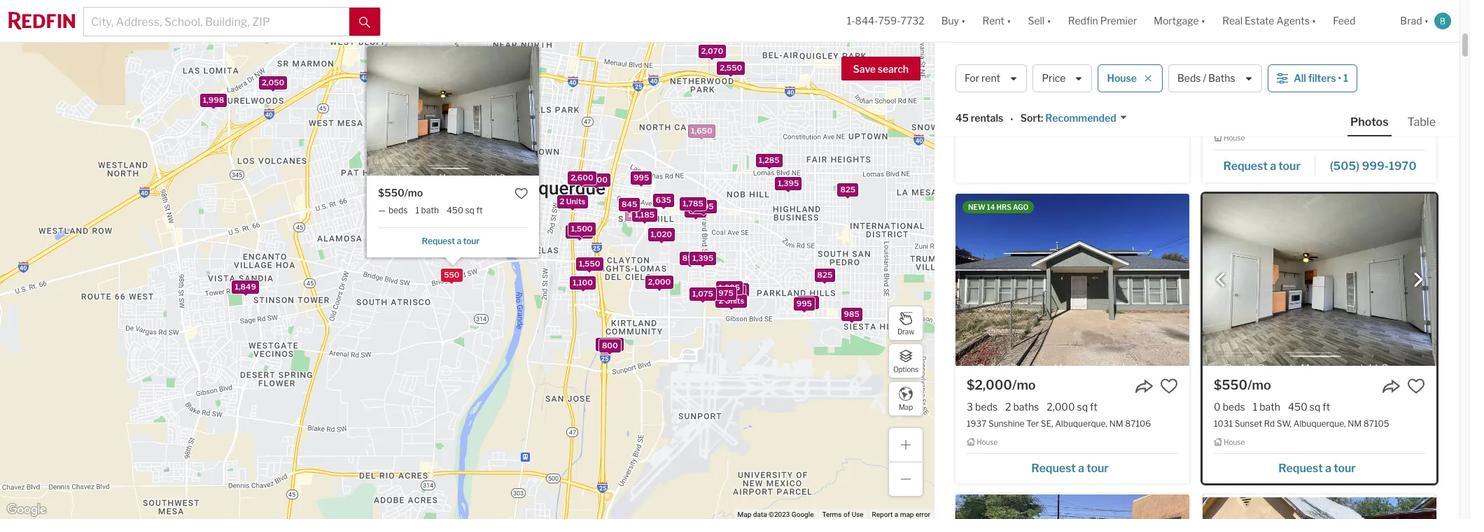 Task type: describe. For each thing, give the bounding box(es) containing it.
625
[[686, 198, 701, 208]]

error
[[916, 511, 931, 519]]

table
[[1408, 116, 1436, 129]]

/mo for favorite button icon associated with 0
[[1248, 378, 1271, 392]]

premier
[[1101, 15, 1137, 27]]

baths
[[1209, 72, 1236, 84]]

house inside the house button
[[1107, 72, 1137, 84]]

0 horizontal spatial 985
[[688, 206, 703, 216]]

1 vertical spatial 1 bath
[[1253, 401, 1281, 413]]

feed
[[1333, 15, 1356, 27]]

0 vertical spatial 825
[[840, 184, 855, 194]]

real estate agents ▾ button
[[1214, 0, 1325, 42]]

/mo for favorite button icon corresponding to 3
[[1012, 378, 1036, 392]]

▾ for mortgage ▾
[[1201, 15, 1206, 27]]

2 up rosewood
[[1253, 96, 1259, 108]]

options button
[[889, 344, 924, 379]]

beds inside dialog
[[388, 205, 407, 215]]

1,285
[[759, 155, 779, 165]]

photo of 920 arno st se, albuquerque, nm 87102 image
[[1203, 495, 1437, 520]]

map
[[900, 511, 914, 519]]

mortgage ▾ button
[[1146, 0, 1214, 42]]

photos button
[[1348, 115, 1405, 137]]

1 vertical spatial 2 units
[[718, 296, 744, 306]]

$550 inside dialog
[[378, 186, 404, 198]]

sort :
[[1021, 112, 1044, 124]]

1 vertical spatial 2 baths
[[1006, 401, 1039, 413]]

ft inside 'map' region
[[476, 205, 482, 215]]

999-
[[1362, 159, 1389, 173]]

request down rosewood
[[1224, 159, 1268, 173]]

1031
[[1214, 419, 1233, 429]]

price
[[1042, 72, 1066, 84]]

rosewood
[[1236, 114, 1278, 125]]

buy ▾
[[942, 15, 966, 27]]

450 sq ft inside dialog
[[446, 205, 482, 215]]

redfin premier
[[1068, 15, 1137, 27]]

$2,000
[[967, 378, 1012, 392]]

house down 1720
[[1224, 134, 1245, 142]]

2,000 for 2,000
[[648, 277, 671, 287]]

real estate agents ▾ link
[[1223, 0, 1317, 42]]

request a tour button inside 'map' region
[[378, 231, 528, 252]]

1,595
[[692, 202, 714, 211]]

:
[[1041, 112, 1044, 124]]

3
[[967, 401, 973, 413]]

$550 /mo inside 'map' region
[[378, 186, 423, 198]]

ft for $2,000
[[1090, 401, 1098, 413]]

1 horizontal spatial 985
[[844, 309, 859, 319]]

nm for $2,000 /mo
[[1110, 419, 1124, 429]]

/mo left all
[[1259, 73, 1283, 88]]

1-
[[847, 15, 855, 27]]

1,550
[[579, 259, 600, 269]]

beds / baths
[[1178, 72, 1236, 84]]

2 left 845
[[559, 196, 564, 206]]

a for request a tour button over photo of 920 arno st se, albuquerque, nm 87102
[[1326, 462, 1332, 476]]

/
[[1203, 72, 1207, 84]]

all filters • 1
[[1294, 72, 1348, 84]]

favorite button image for 3
[[1160, 377, 1178, 395]]

550
[[444, 270, 459, 280]]

/mo for favorite button icon in the dialog
[[404, 186, 423, 198]]

850
[[682, 253, 698, 263]]

45
[[956, 112, 969, 124]]

0 vertical spatial 1,395
[[778, 178, 799, 188]]

0
[[1214, 401, 1221, 413]]

2,400
[[585, 175, 607, 185]]

450 inside 'map' region
[[446, 205, 463, 215]]

buy ▾ button
[[933, 0, 974, 42]]

data
[[753, 511, 767, 519]]

favorite button checkbox for $550 /mo
[[514, 186, 528, 200]]

rentals
[[1054, 57, 1110, 75]]

—
[[378, 205, 385, 215]]

1970
[[1389, 159, 1417, 173]]

1,195
[[723, 287, 743, 296]]

1,000
[[568, 226, 590, 236]]

albuquerque, for $2,000 /mo
[[1055, 419, 1108, 429]]

7732
[[901, 15, 925, 27]]

albuquerque
[[956, 57, 1051, 75]]

tour for request a tour button below rosewood
[[1279, 159, 1301, 173]]

1 vertical spatial 450
[[1288, 401, 1308, 413]]

0 vertical spatial 1,500
[[512, 178, 534, 188]]

terms of use link
[[822, 511, 864, 519]]

sq inside 'map' region
[[465, 205, 474, 215]]

ft for $550
[[1323, 401, 1330, 413]]

2 up sunshine
[[1006, 401, 1011, 413]]

report a map error link
[[872, 511, 931, 519]]

1 horizontal spatial $550 /mo
[[1214, 378, 1271, 392]]

map data ©2023 google
[[738, 511, 814, 519]]

a for request a tour button above photo of 1919 edith blvd se, albuquerque, nm 87102
[[1078, 462, 1085, 476]]

google
[[792, 511, 814, 519]]

0 vertical spatial 2 units
[[559, 196, 585, 206]]

ave
[[1279, 114, 1294, 125]]

2,000 for 2,000 sq ft
[[1047, 401, 1075, 413]]

photo of 1919 edith blvd se, albuquerque, nm 87102 image
[[956, 495, 1190, 520]]

0 beds
[[1214, 401, 1245, 413]]

a left map
[[895, 511, 898, 519]]

ter
[[1027, 419, 1039, 429]]

tour for request a tour button over photo of 920 arno st se, albuquerque, nm 87102
[[1334, 462, 1356, 476]]

(505) 999-1970
[[1330, 159, 1417, 173]]

beds for $2,000
[[975, 401, 998, 413]]

map button
[[889, 382, 924, 417]]

sort
[[1021, 112, 1041, 124]]

rent ▾
[[983, 15, 1011, 27]]

request inside 'map' region
[[422, 236, 455, 246]]

save search button
[[841, 57, 921, 81]]

photo of 1937 sunshine ter se, albuquerque, nm 87106 image
[[956, 194, 1190, 366]]

sell ▾ button
[[1020, 0, 1060, 42]]

▾ for brad ▾
[[1425, 15, 1429, 27]]

agents
[[1277, 15, 1310, 27]]

terms
[[822, 511, 842, 519]]

a for request a tour button within the 'map' region
[[457, 236, 461, 246]]

3 beds
[[967, 401, 998, 413]]

1031 sunset rd sw, albuquerque, nm 87105
[[1214, 419, 1390, 429]]

new
[[968, 203, 986, 211]]

• for all filters • 1
[[1338, 72, 1342, 84]]

759-
[[878, 15, 901, 27]]

request a tour button up photo of 920 arno st se, albuquerque, nm 87102
[[1214, 457, 1426, 478]]

brad
[[1401, 15, 1422, 27]]

0 vertical spatial 2 baths
[[1253, 96, 1286, 108]]

for rent
[[965, 72, 1001, 84]]

real estate agents ▾
[[1223, 15, 1317, 27]]

1-844-759-7732 link
[[847, 15, 925, 27]]

rent
[[983, 15, 1005, 27]]

1-844-759-7732
[[847, 15, 925, 27]]

house button
[[1098, 64, 1163, 92]]

save search
[[853, 63, 909, 75]]

sell ▾ button
[[1028, 0, 1051, 42]]

for rent button
[[956, 64, 1027, 92]]

ago
[[1013, 203, 1029, 211]]

feed button
[[1325, 0, 1392, 42]]

45 rentals •
[[956, 112, 1014, 125]]

albuquerque, right nw,
[[1314, 114, 1366, 125]]



Task type: locate. For each thing, give the bounding box(es) containing it.
0 vertical spatial units
[[566, 196, 585, 206]]

request
[[1224, 159, 1268, 173], [422, 236, 455, 246], [1032, 462, 1076, 476], [1279, 462, 1323, 476]]

1 vertical spatial baths
[[1014, 401, 1039, 413]]

hrs
[[997, 203, 1012, 211]]

dialog containing $550
[[367, 46, 711, 265]]

1937 sunshine ter se, albuquerque, nm 87106
[[967, 419, 1151, 429]]

a
[[1270, 159, 1277, 173], [457, 236, 461, 246], [1078, 462, 1085, 476], [1326, 462, 1332, 476], [895, 511, 898, 519]]

request a tour down rosewood
[[1224, 159, 1301, 173]]

2,000 inside 'map' region
[[648, 277, 671, 287]]

0 vertical spatial 2,550
[[720, 62, 742, 72]]

report
[[872, 511, 893, 519]]

0 horizontal spatial 1 bath
[[415, 205, 439, 215]]

$550 /mo up 0 beds
[[1214, 378, 1271, 392]]

tour for request a tour button within the 'map' region
[[463, 236, 479, 246]]

450 sq ft up 550
[[446, 205, 482, 215]]

beds right '—' in the left of the page
[[388, 205, 407, 215]]

tour
[[1279, 159, 1301, 173], [463, 236, 479, 246], [1087, 462, 1109, 476], [1334, 462, 1356, 476]]

albuquerque, right "sw,"
[[1294, 419, 1346, 429]]

nm left 87106
[[1110, 419, 1124, 429]]

beds
[[1178, 72, 1201, 84]]

1 vertical spatial •
[[1011, 113, 1014, 125]]

rent ▾ button
[[974, 0, 1020, 42]]

map for map
[[899, 403, 913, 411]]

of
[[844, 511, 850, 519]]

1 horizontal spatial beds
[[975, 401, 998, 413]]

City, Address, School, Building, ZIP search field
[[84, 8, 349, 36]]

beds right 0
[[1223, 401, 1245, 413]]

nm left 87105 in the right bottom of the page
[[1348, 419, 1362, 429]]

brad ▾
[[1401, 15, 1429, 27]]

0 horizontal spatial map
[[738, 511, 752, 519]]

albuquerque,
[[1314, 114, 1366, 125], [1055, 419, 1108, 429], [1294, 419, 1346, 429]]

1 ▾ from the left
[[961, 15, 966, 27]]

1 horizontal spatial nm
[[1348, 419, 1362, 429]]

map for map data ©2023 google
[[738, 511, 752, 519]]

$550 /mo up — beds
[[378, 186, 423, 198]]

1 up the sunset
[[1253, 401, 1258, 413]]

2 horizontal spatial favorite button image
[[1407, 377, 1426, 395]]

2 horizontal spatial sq
[[1310, 401, 1321, 413]]

▾ right agents
[[1312, 15, 1317, 27]]

▾ for rent ▾
[[1007, 15, 1011, 27]]

▾ right rent at top
[[1007, 15, 1011, 27]]

mortgage ▾
[[1154, 15, 1206, 27]]

1 horizontal spatial 2 units
[[718, 296, 744, 306]]

request a tour for request a tour button above photo of 1919 edith blvd se, albuquerque, nm 87102
[[1032, 462, 1109, 476]]

a up photo of 920 arno st se, albuquerque, nm 87102
[[1326, 462, 1332, 476]]

baths
[[1261, 96, 1286, 108], [1014, 401, 1039, 413]]

1720 rosewood ave nw, albuquerque, nm 87120
[[1214, 114, 1409, 125]]

request a tour up photo of 920 arno st se, albuquerque, nm 87102
[[1279, 462, 1356, 476]]

submit search image
[[359, 17, 370, 28]]

sell ▾
[[1028, 15, 1051, 27]]

/mo up — beds
[[404, 186, 423, 198]]

1 bath inside dialog
[[415, 205, 439, 215]]

draw button
[[889, 306, 924, 341]]

2,070
[[701, 46, 723, 56]]

house left remove house 'icon' at the top of page
[[1107, 72, 1137, 84]]

1 horizontal spatial 1
[[1253, 401, 1258, 413]]

nm left 87120
[[1368, 114, 1382, 125]]

request a tour for request a tour button over photo of 920 arno st se, albuquerque, nm 87102
[[1279, 462, 1356, 476]]

1 bath right — beds
[[415, 205, 439, 215]]

sw,
[[1277, 419, 1292, 429]]

970
[[731, 284, 746, 294]]

2 units down 2,600
[[559, 196, 585, 206]]

450 right — beds
[[446, 205, 463, 215]]

favorite button checkbox for $2,000 /mo
[[1160, 377, 1178, 395]]

• left sort
[[1011, 113, 1014, 125]]

2 horizontal spatial 1
[[1344, 72, 1348, 84]]

5 ▾ from the left
[[1312, 15, 1317, 27]]

request a tour for request a tour button below rosewood
[[1224, 159, 1301, 173]]

0 horizontal spatial 1,500
[[512, 178, 534, 188]]

sq for $2,000 /mo
[[1077, 401, 1088, 413]]

0 horizontal spatial 2 baths
[[1006, 401, 1039, 413]]

rent
[[982, 72, 1001, 84]]

a for request a tour button below rosewood
[[1270, 159, 1277, 173]]

use
[[852, 511, 864, 519]]

(505) 999-1970 link
[[1316, 153, 1426, 177]]

2,000 up 1937 sunshine ter se, albuquerque, nm 87106
[[1047, 401, 1075, 413]]

a inside region
[[457, 236, 461, 246]]

rent ▾ button
[[983, 0, 1011, 42]]

1 horizontal spatial baths
[[1261, 96, 1286, 108]]

baths up ter
[[1014, 401, 1039, 413]]

1,020
[[651, 229, 672, 239]]

1 vertical spatial 2,000
[[1047, 401, 1075, 413]]

2 horizontal spatial ft
[[1323, 401, 1330, 413]]

2 baths up rosewood
[[1253, 96, 1286, 108]]

favorite button image inside dialog
[[514, 186, 528, 200]]

1,500 up 1,550
[[571, 223, 592, 233]]

1,100
[[572, 277, 593, 287]]

1 horizontal spatial 995
[[796, 299, 812, 309]]

1 horizontal spatial ft
[[1090, 401, 1098, 413]]

request a tour button up photo of 1919 edith blvd se, albuquerque, nm 87102
[[967, 457, 1178, 478]]

house down 1031 at the bottom right of page
[[1224, 438, 1245, 447]]

bath inside 'map' region
[[421, 205, 439, 215]]

844-
[[855, 15, 878, 27]]

request up photo of 920 arno st se, albuquerque, nm 87102
[[1279, 462, 1323, 476]]

request up photo of 1919 edith blvd se, albuquerque, nm 87102
[[1032, 462, 1076, 476]]

1 vertical spatial 825
[[817, 270, 832, 280]]

0 horizontal spatial •
[[1011, 113, 1014, 125]]

2,600
[[570, 173, 593, 182]]

▾ for sell ▾
[[1047, 15, 1051, 27]]

sq for $550 /mo
[[1310, 401, 1321, 413]]

▾ inside rent ▾ dropdown button
[[1007, 15, 1011, 27]]

▾ for buy ▾
[[961, 15, 966, 27]]

1 horizontal spatial 2 baths
[[1253, 96, 1286, 108]]

request a tour button down rosewood
[[1214, 154, 1316, 175]]

beds for $550
[[1223, 401, 1245, 413]]

favorite button checkbox
[[1407, 377, 1426, 395]]

units down 2,600
[[566, 196, 585, 206]]

0 vertical spatial 450 sq ft
[[446, 205, 482, 215]]

0 horizontal spatial ft
[[476, 205, 482, 215]]

1 horizontal spatial 2,000
[[1047, 401, 1075, 413]]

• right filters
[[1338, 72, 1342, 84]]

0 horizontal spatial 2,000
[[648, 277, 671, 287]]

1 horizontal spatial favorite button image
[[1160, 377, 1178, 395]]

0 vertical spatial 995
[[633, 173, 649, 182]]

map down options
[[899, 403, 913, 411]]

2 vertical spatial 1
[[1253, 401, 1258, 413]]

▾ inside buy ▾ dropdown button
[[961, 15, 966, 27]]

0 vertical spatial •
[[1338, 72, 1342, 84]]

1 bath
[[415, 205, 439, 215], [1253, 401, 1281, 413]]

0 horizontal spatial 1,395
[[692, 253, 713, 263]]

photo of 1720 rosewood ave nw, albuquerque, nm 87120 image
[[1203, 0, 1437, 61]]

next button image
[[1412, 273, 1426, 287]]

0 horizontal spatial $550 /mo
[[378, 186, 423, 198]]

0 vertical spatial 450
[[446, 205, 463, 215]]

▾ inside sell ▾ dropdown button
[[1047, 15, 1051, 27]]

$550 up — beds
[[378, 186, 404, 198]]

recommended button
[[1044, 112, 1128, 125]]

1,650
[[691, 126, 712, 136]]

rentals
[[971, 112, 1004, 124]]

6 ▾ from the left
[[1425, 15, 1429, 27]]

0 horizontal spatial favorite button checkbox
[[514, 186, 528, 200]]

87106
[[1125, 419, 1151, 429]]

beds right the 3
[[975, 401, 998, 413]]

1 horizontal spatial favorite button checkbox
[[1160, 377, 1178, 395]]

0 vertical spatial $550 /mo
[[378, 186, 423, 198]]

1 inside 'map' region
[[415, 205, 419, 215]]

user photo image
[[1435, 13, 1452, 29]]

450 up the 1031 sunset rd sw, albuquerque, nm 87105
[[1288, 401, 1308, 413]]

▾ inside real estate agents ▾ link
[[1312, 15, 1317, 27]]

1 horizontal spatial $550
[[1214, 378, 1248, 392]]

sq
[[465, 205, 474, 215], [1077, 401, 1088, 413], [1310, 401, 1321, 413]]

0 horizontal spatial 825
[[817, 270, 832, 280]]

real
[[1223, 15, 1243, 27]]

request a tour up 550
[[422, 236, 479, 246]]

nm
[[1368, 114, 1382, 125], [1110, 419, 1124, 429], [1348, 419, 1362, 429]]

2
[[1253, 96, 1259, 108], [559, 196, 564, 206], [718, 296, 723, 306], [1006, 401, 1011, 413]]

1 horizontal spatial 450
[[1288, 401, 1308, 413]]

▾ right buy
[[961, 15, 966, 27]]

1 horizontal spatial sq
[[1077, 401, 1088, 413]]

previous button image
[[1214, 273, 1228, 287]]

report a map error
[[872, 511, 931, 519]]

• inside 45 rentals •
[[1011, 113, 1014, 125]]

— beds
[[378, 205, 407, 215]]

•
[[1338, 72, 1342, 84], [1011, 113, 1014, 125]]

1 horizontal spatial 2,550
[[720, 62, 742, 72]]

0 vertical spatial bath
[[421, 205, 439, 215]]

450 sq ft
[[446, 205, 482, 215], [1288, 401, 1330, 413]]

1,500 left 2,600
[[512, 178, 534, 188]]

search
[[878, 63, 909, 75]]

▾ right brad
[[1425, 15, 1429, 27]]

$550 up 0 beds
[[1214, 378, 1248, 392]]

a up 550
[[457, 236, 461, 246]]

▾ inside mortgage ▾ dropdown button
[[1201, 15, 1206, 27]]

1,998
[[203, 95, 224, 105]]

0 vertical spatial map
[[899, 403, 913, 411]]

tour for request a tour button above photo of 1919 edith blvd se, albuquerque, nm 87102
[[1087, 462, 1109, 476]]

1 vertical spatial 450 sq ft
[[1288, 401, 1330, 413]]

/mo up ter
[[1012, 378, 1036, 392]]

975
[[718, 288, 733, 298]]

price button
[[1033, 64, 1093, 92]]

0 horizontal spatial 450
[[446, 205, 463, 215]]

favorite button image
[[514, 186, 528, 200], [1160, 377, 1178, 395], [1407, 377, 1426, 395]]

0 horizontal spatial 2,550
[[599, 340, 621, 349]]

0 horizontal spatial 2 units
[[559, 196, 585, 206]]

0 vertical spatial $550
[[378, 186, 404, 198]]

1 horizontal spatial 1 bath
[[1253, 401, 1281, 413]]

2 ▾ from the left
[[1007, 15, 1011, 27]]

2 horizontal spatial beds
[[1223, 401, 1245, 413]]

1 horizontal spatial bath
[[1260, 401, 1281, 413]]

baths up ave
[[1261, 96, 1286, 108]]

request a tour button up 550
[[378, 231, 528, 252]]

albuquerque, for $550 /mo
[[1294, 419, 1346, 429]]

0 horizontal spatial units
[[566, 196, 585, 206]]

ft
[[476, 205, 482, 215], [1090, 401, 1098, 413], [1323, 401, 1330, 413]]

0 horizontal spatial beds
[[388, 205, 407, 215]]

1,500
[[512, 178, 534, 188], [571, 223, 592, 233]]

all filters • 1 button
[[1268, 64, 1358, 92]]

/mo up rd
[[1248, 378, 1271, 392]]

635
[[656, 195, 671, 205]]

units
[[566, 196, 585, 206], [725, 296, 744, 306]]

2,000 down 1,020 on the top left of the page
[[648, 277, 671, 287]]

0 horizontal spatial nm
[[1110, 419, 1124, 429]]

map left data at the bottom right
[[738, 511, 752, 519]]

0 horizontal spatial 995
[[633, 173, 649, 182]]

redfin
[[1068, 15, 1098, 27]]

0 horizontal spatial baths
[[1014, 401, 1039, 413]]

1 horizontal spatial units
[[725, 296, 744, 306]]

2,000 sq ft
[[1047, 401, 1098, 413]]

1 vertical spatial bath
[[1260, 401, 1281, 413]]

1,849
[[235, 282, 256, 292]]

request a tour
[[1224, 159, 1301, 173], [422, 236, 479, 246], [1032, 462, 1109, 476], [1279, 462, 1356, 476]]

▾ right mortgage
[[1201, 15, 1206, 27]]

2 down 1,095
[[718, 296, 723, 306]]

filters
[[1309, 72, 1336, 84]]

845
[[621, 199, 637, 209]]

0 horizontal spatial sq
[[465, 205, 474, 215]]

1 horizontal spatial 450 sq ft
[[1288, 401, 1330, 413]]

table button
[[1405, 115, 1439, 135]]

units down 970
[[725, 296, 744, 306]]

1 horizontal spatial 1,395
[[778, 178, 799, 188]]

a up photo of 1919 edith blvd se, albuquerque, nm 87102
[[1078, 462, 1085, 476]]

1 vertical spatial $550
[[1214, 378, 1248, 392]]

1720
[[1214, 114, 1234, 125]]

1,395 up 1,075 at left
[[692, 253, 713, 263]]

1 right filters
[[1344, 72, 1348, 84]]

nw,
[[1296, 114, 1312, 125]]

sunshine
[[989, 419, 1025, 429]]

/mo inside dialog
[[404, 186, 423, 198]]

draw
[[898, 327, 914, 336]]

save
[[853, 63, 876, 75]]

se,
[[1041, 419, 1054, 429]]

1 vertical spatial 985
[[844, 309, 859, 319]]

0 vertical spatial 2,000
[[648, 277, 671, 287]]

1,395 down 1,285 at the top of the page
[[778, 178, 799, 188]]

2 baths up ter
[[1006, 401, 1039, 413]]

1 vertical spatial 1,500
[[571, 223, 592, 233]]

map region
[[0, 0, 1071, 520]]

0 horizontal spatial $550
[[378, 186, 404, 198]]

google image
[[4, 501, 50, 520]]

0 horizontal spatial favorite button image
[[514, 186, 528, 200]]

1,095
[[718, 282, 740, 292]]

1 vertical spatial 995
[[796, 299, 812, 309]]

• inside "button"
[[1338, 72, 1342, 84]]

1,395
[[778, 178, 799, 188], [692, 253, 713, 263]]

1 vertical spatial $550 /mo
[[1214, 378, 1271, 392]]

2,000
[[648, 277, 671, 287], [1047, 401, 1075, 413]]

3 ▾ from the left
[[1047, 15, 1051, 27]]

favorite button checkbox inside dialog
[[514, 186, 528, 200]]

2 baths
[[1253, 96, 1286, 108], [1006, 401, 1039, 413]]

1 right — beds
[[415, 205, 419, 215]]

a down rosewood
[[1270, 159, 1277, 173]]

dialog inside 'map' region
[[367, 46, 711, 265]]

0 horizontal spatial bath
[[421, 205, 439, 215]]

995
[[633, 173, 649, 182], [796, 299, 812, 309]]

2 units down 970
[[718, 296, 744, 306]]

albuquerque, down 2,000 sq ft
[[1055, 419, 1108, 429]]

map inside button
[[899, 403, 913, 411]]

request up 550
[[422, 236, 455, 246]]

1 vertical spatial 2,550
[[599, 340, 621, 349]]

1 vertical spatial favorite button checkbox
[[1160, 377, 1178, 395]]

• for 45 rentals •
[[1011, 113, 1014, 125]]

request a tour up photo of 1919 edith blvd se, albuquerque, nm 87102
[[1032, 462, 1109, 476]]

450 sq ft up the 1031 sunset rd sw, albuquerque, nm 87105
[[1288, 401, 1330, 413]]

bath right — beds
[[421, 205, 439, 215]]

14
[[987, 203, 995, 211]]

bath up rd
[[1260, 401, 1281, 413]]

1 vertical spatial 1,395
[[692, 253, 713, 263]]

favorite button checkbox
[[514, 186, 528, 200], [1160, 377, 1178, 395]]

1 vertical spatial 1
[[415, 205, 419, 215]]

sell
[[1028, 15, 1045, 27]]

mortgage ▾ button
[[1154, 0, 1206, 42]]

1 horizontal spatial 1,500
[[571, 223, 592, 233]]

photo of 1031 sunset rd sw, albuquerque, nm 87105 image
[[367, 46, 539, 175], [539, 46, 711, 175], [1203, 194, 1437, 366]]

0 horizontal spatial 1
[[415, 205, 419, 215]]

800
[[602, 340, 618, 350]]

0 vertical spatial 985
[[688, 206, 703, 216]]

nm for $550 /mo
[[1348, 419, 1362, 429]]

beds / baths button
[[1169, 64, 1263, 92]]

4 ▾ from the left
[[1201, 15, 1206, 27]]

2 horizontal spatial nm
[[1368, 114, 1382, 125]]

1 bath up rd
[[1253, 401, 1281, 413]]

450
[[446, 205, 463, 215], [1288, 401, 1308, 413]]

0 vertical spatial baths
[[1261, 96, 1286, 108]]

1 horizontal spatial •
[[1338, 72, 1342, 84]]

0 vertical spatial favorite button checkbox
[[514, 186, 528, 200]]

1 vertical spatial map
[[738, 511, 752, 519]]

favorite button image for 0
[[1407, 377, 1426, 395]]

buy ▾ button
[[942, 0, 966, 42]]

0 vertical spatial 1 bath
[[415, 205, 439, 215]]

estate
[[1245, 15, 1275, 27]]

request a tour for request a tour button within the 'map' region
[[422, 236, 479, 246]]

950
[[800, 297, 816, 307]]

dialog
[[367, 46, 711, 265]]

2,050
[[262, 78, 284, 87]]

$2,050 /mo
[[1214, 73, 1283, 88]]

house down 1937 at bottom
[[977, 438, 998, 447]]

1 horizontal spatial map
[[899, 403, 913, 411]]

1 inside "button"
[[1344, 72, 1348, 84]]

1 vertical spatial units
[[725, 296, 744, 306]]

▾ right the sell
[[1047, 15, 1051, 27]]

tour inside 'map' region
[[463, 236, 479, 246]]

albuquerque rentals
[[956, 57, 1110, 75]]

remove house image
[[1144, 74, 1153, 83]]

0 horizontal spatial 450 sq ft
[[446, 205, 482, 215]]

buy
[[942, 15, 959, 27]]

1 horizontal spatial 825
[[840, 184, 855, 194]]

map
[[899, 403, 913, 411], [738, 511, 752, 519]]

request a tour inside 'map' region
[[422, 236, 479, 246]]



Task type: vqa. For each thing, say whether or not it's contained in the screenshot.
Allow offer insights
no



